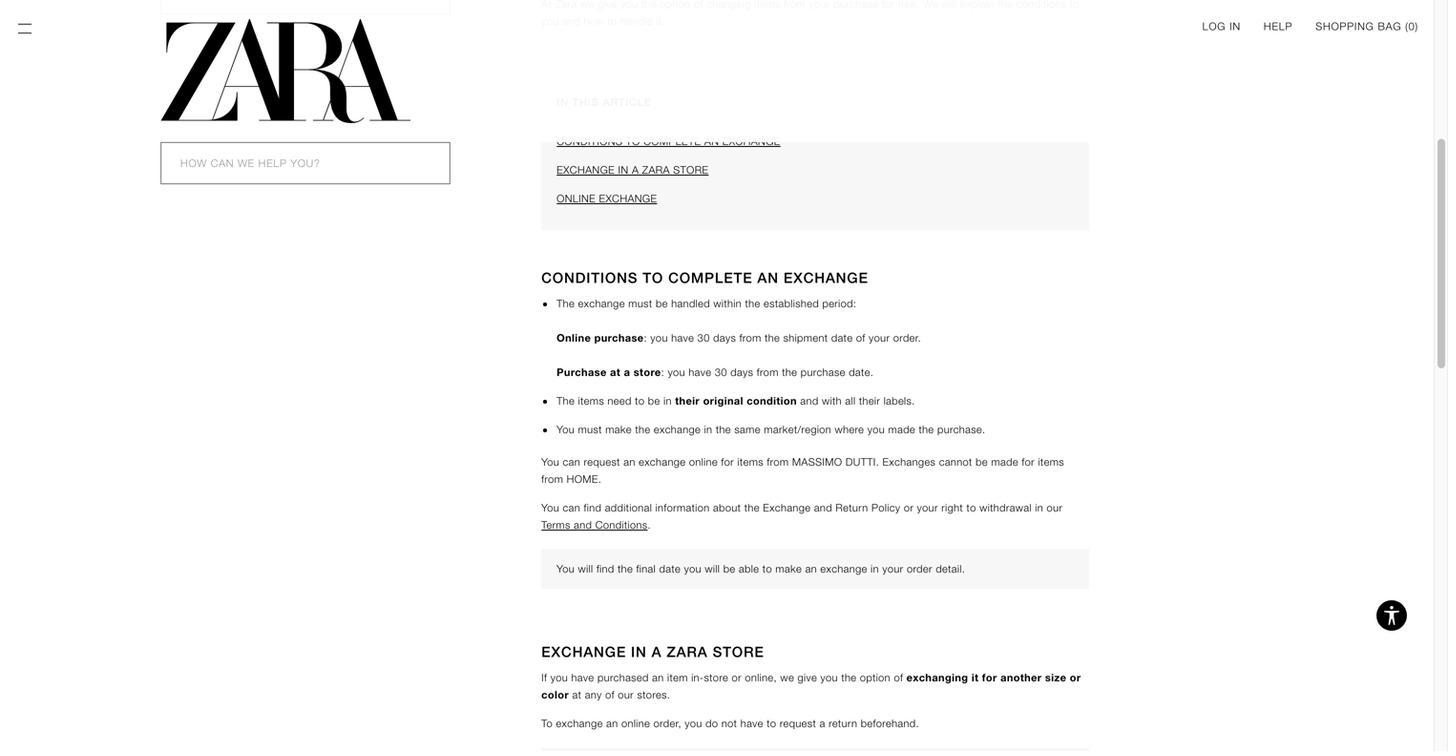 Task type: vqa. For each thing, say whether or not it's contained in the screenshot.
'request'
yes



Task type: describe. For each thing, give the bounding box(es) containing it.
0 vertical spatial must
[[629, 298, 653, 310]]

exchange down return
[[821, 563, 868, 575]]

our inside you can find additional information about the exchange and return policy or your right to withdrawal in our terms and conditions .
[[1047, 502, 1063, 514]]

additional
[[605, 502, 652, 514]]

final
[[636, 563, 656, 575]]

free.
[[898, 0, 920, 10]]

1 horizontal spatial date
[[832, 332, 853, 344]]

to exchange an online order, you do not have to request a return beforehand.
[[542, 718, 919, 730]]

1 vertical spatial purchase
[[594, 332, 644, 344]]

log
[[1203, 21, 1226, 32]]

in
[[557, 96, 569, 108]]

online inside 'exchange in a zara store' element
[[622, 718, 650, 730]]

you right where in the bottom of the page
[[868, 424, 885, 436]]

conditions to complete an exchange link
[[557, 133, 1074, 150]]

order,
[[654, 718, 682, 730]]

your left order.
[[869, 332, 890, 344]]

be left handled
[[656, 298, 668, 310]]

for inside at zara we give you the option of changing items from your purchase for free. we will explain the conditions to you and how to handle it.
[[882, 0, 895, 10]]

exchanges
[[883, 456, 936, 468]]

of left exchanging
[[894, 672, 903, 684]]

store inside conditions to complete an exchange element
[[634, 366, 661, 378]]

2 vertical spatial purchase
[[801, 366, 846, 378]]

in right need
[[664, 395, 672, 407]]

policy
[[872, 502, 901, 514]]

order.
[[893, 332, 921, 344]]

conditions to complete an exchange element
[[542, 269, 1090, 605]]

items inside at zara we give you the option of changing items from your purchase for free. we will explain the conditions to you and how to handle it.
[[754, 0, 781, 10]]

any
[[585, 689, 602, 701]]

bag
[[1378, 21, 1402, 32]]

you down at on the left top of page
[[542, 15, 559, 27]]

an up stores.
[[652, 672, 664, 684]]

an inside in this article "element"
[[705, 135, 719, 147]]

you for you can request an exchange online for items from massimo dutti. exchanges cannot be made for items from home.
[[542, 456, 560, 468]]

How can we help you? search field
[[161, 142, 450, 184]]

exchange down the items need to be in their original condition and with all their labels.
[[654, 424, 701, 436]]

0 horizontal spatial date
[[659, 563, 681, 575]]

shopping
[[1316, 21, 1375, 32]]

the left purchase.
[[919, 424, 934, 436]]

1 horizontal spatial will
[[705, 563, 720, 575]]

exchange up online
[[578, 298, 625, 310]]

purchase inside at zara we give you the option of changing items from your purchase for free. we will explain the conditions to you and how to handle it.
[[834, 0, 879, 10]]

you must make the exchange in the same market/region where you made the purchase.
[[557, 424, 986, 436]]

0 horizontal spatial will
[[578, 563, 593, 575]]

cannot
[[939, 456, 973, 468]]

color
[[542, 689, 569, 701]]

to right need
[[635, 395, 645, 407]]

option inside at zara we give you the option of changing items from your purchase for free. we will explain the conditions to you and how to handle it.
[[660, 0, 691, 10]]

from down within
[[740, 332, 762, 344]]

a inside "element"
[[632, 164, 639, 176]]

you left do
[[685, 718, 702, 730]]

1 horizontal spatial an
[[758, 270, 779, 286]]

1 vertical spatial exchange in a zara store
[[542, 644, 764, 661]]

not
[[722, 718, 737, 730]]

1 vertical spatial a
[[652, 644, 662, 661]]

market/region
[[764, 424, 832, 436]]

1 vertical spatial days
[[731, 366, 754, 378]]

help link
[[1264, 19, 1293, 34]]

purchase.
[[938, 424, 986, 436]]

find for will
[[597, 563, 614, 575]]

condition
[[747, 395, 797, 407]]

stores.
[[637, 689, 671, 701]]

exchanges, returns, and refund element
[[161, 0, 450, 14]]

it.
[[656, 15, 665, 27]]

home.
[[567, 473, 602, 485]]

at
[[542, 0, 552, 10]]

return
[[829, 718, 858, 730]]

another
[[1001, 672, 1042, 684]]

0 vertical spatial : you
[[644, 332, 668, 344]]

exchanging
[[907, 672, 969, 684]]

have up any
[[571, 672, 594, 684]]

terms and conditions link
[[542, 519, 648, 531]]

all
[[845, 395, 856, 407]]

(
[[1406, 21, 1409, 32]]

the right explain
[[998, 0, 1013, 10]]

item
[[667, 672, 688, 684]]

1 vertical spatial complete
[[668, 270, 753, 286]]

online inside you can request an exchange online for items from massimo dutti. exchanges cannot be made for items from home.
[[689, 456, 718, 468]]

in-
[[692, 672, 704, 684]]

we inside 'exchange in a zara store' element
[[780, 672, 794, 684]]

original
[[703, 395, 744, 407]]

shopping bag ( 0 )
[[1316, 21, 1419, 32]]

we inside at zara we give you the option of changing items from your purchase for free. we will explain the conditions to you and how to handle it.
[[580, 0, 594, 10]]

to inside in this article "element"
[[626, 135, 640, 147]]

exchange up period: at the right of page
[[784, 270, 869, 286]]

conditions
[[596, 519, 648, 531]]

if you have purchased an item in-store or online, we give you the option of
[[542, 672, 907, 684]]

need
[[608, 395, 632, 407]]

at inside 'exchange in a zara store' element
[[572, 689, 582, 701]]

to right "conditions"
[[1070, 0, 1080, 10]]

if
[[542, 672, 547, 684]]

in this article
[[557, 96, 652, 108]]

information
[[656, 502, 710, 514]]

at any of our stores.
[[569, 689, 671, 701]]

have up original
[[689, 366, 712, 378]]

handled
[[671, 298, 710, 310]]

dutti.
[[846, 456, 879, 468]]

able
[[739, 563, 759, 575]]

of right any
[[605, 689, 615, 701]]

at inside conditions to complete an exchange element
[[610, 366, 621, 378]]

exchange
[[763, 502, 811, 514]]

1 vertical spatial 30
[[715, 366, 727, 378]]

)
[[1416, 21, 1419, 32]]

right
[[942, 502, 963, 514]]

have right not
[[741, 718, 764, 730]]

conditions inside conditions to complete an exchange link
[[557, 135, 623, 147]]

in for 'exchange in a zara store' element
[[631, 644, 647, 661]]

to inside you can find additional information about the exchange and return policy or your right to withdrawal in our terms and conditions .
[[967, 502, 976, 514]]

from down you must make the exchange in the same market/region where you made the purchase.
[[767, 456, 789, 468]]

can for home.
[[563, 456, 581, 468]]

exchange right online
[[599, 193, 657, 205]]

0 horizontal spatial or
[[732, 672, 742, 684]]

detail.
[[936, 563, 966, 575]]

zara logo united states. image
[[161, 19, 411, 123]]

return
[[836, 502, 868, 514]]

exchange in a zara store link
[[557, 162, 1074, 179]]

can for terms
[[563, 502, 581, 514]]

1 their from the left
[[675, 395, 700, 407]]

in down original
[[704, 424, 713, 436]]

the left same
[[716, 424, 731, 436]]

complete inside in this article "element"
[[644, 135, 701, 147]]

purchased
[[598, 672, 649, 684]]

you right final
[[684, 563, 702, 575]]

be right need
[[648, 395, 660, 407]]

where
[[835, 424, 864, 436]]

exchange up online
[[557, 164, 615, 176]]

purchase
[[557, 366, 607, 378]]

the for the exchange must be handled within the established period:
[[557, 298, 575, 310]]

exchange inside you can request an exchange online for items from massimo dutti. exchanges cannot be made for items from home.
[[639, 456, 686, 468]]

about
[[713, 502, 741, 514]]

you up handle
[[621, 0, 638, 10]]

your inside at zara we give you the option of changing items from your purchase for free. we will explain the conditions to you and how to handle it.
[[809, 0, 830, 10]]

the up it.
[[641, 0, 657, 10]]

1 vertical spatial conditions to complete an exchange
[[542, 270, 869, 286]]

1 vertical spatial make
[[776, 563, 802, 575]]

period:
[[823, 298, 857, 310]]

have down handled
[[671, 332, 694, 344]]

exchange up any
[[542, 644, 626, 661]]

beforehand.
[[861, 718, 919, 730]]

to right the how
[[608, 15, 617, 27]]

of inside conditions to complete an exchange element
[[856, 332, 866, 344]]

it
[[972, 672, 979, 684]]

you will find the final date you will be able to make an exchange in your order detail.
[[557, 563, 966, 575]]

you right the if
[[551, 672, 568, 684]]

massimo
[[792, 456, 842, 468]]

the inside you can find additional information about the exchange and return policy or your right to withdrawal in our terms and conditions .
[[745, 502, 760, 514]]

order
[[907, 563, 933, 575]]

and inside at zara we give you the option of changing items from your purchase for free. we will explain the conditions to you and how to handle it.
[[562, 15, 581, 27]]

your left order in the right of the page
[[883, 563, 904, 575]]

exchanging it for another size or color
[[542, 672, 1085, 701]]



Task type: locate. For each thing, give the bounding box(es) containing it.
1 horizontal spatial or
[[904, 502, 914, 514]]

in up online exchange
[[618, 164, 629, 176]]

be inside you can request an exchange online for items from massimo dutti. exchanges cannot be made for items from home.
[[976, 456, 988, 468]]

1 horizontal spatial must
[[629, 298, 653, 310]]

online
[[689, 456, 718, 468], [622, 718, 650, 730]]

the inside 'exchange in a zara store' element
[[841, 672, 857, 684]]

find for can
[[584, 502, 602, 514]]

an up 'additional'
[[624, 456, 636, 468]]

a up stores.
[[652, 644, 662, 661]]

1 horizontal spatial give
[[798, 672, 817, 684]]

you inside you can find additional information about the exchange and return policy or your right to withdrawal in our terms and conditions .
[[542, 502, 560, 514]]

0 vertical spatial date
[[832, 332, 853, 344]]

you
[[557, 424, 575, 436], [542, 456, 560, 468], [542, 502, 560, 514], [557, 563, 575, 575]]

days down within
[[713, 332, 736, 344]]

0 vertical spatial zara
[[642, 164, 670, 176]]

make
[[606, 424, 632, 436], [776, 563, 802, 575]]

or right the "size"
[[1070, 672, 1081, 684]]

0 horizontal spatial a
[[624, 366, 630, 378]]

of up date.
[[856, 332, 866, 344]]

at up need
[[610, 366, 621, 378]]

0 vertical spatial online
[[689, 456, 718, 468]]

.
[[648, 519, 651, 531]]

1 vertical spatial online
[[622, 718, 650, 730]]

0 horizontal spatial must
[[578, 424, 602, 436]]

conditions inside conditions to complete an exchange element
[[542, 270, 638, 286]]

1 horizontal spatial online
[[689, 456, 718, 468]]

give right online,
[[798, 672, 817, 684]]

to
[[542, 718, 553, 730]]

zara inside in this article "element"
[[642, 164, 670, 176]]

purchase left free.
[[834, 0, 879, 10]]

we
[[923, 0, 939, 10]]

our right withdrawal
[[1047, 502, 1063, 514]]

from inside at zara we give you the option of changing items from your purchase for free. we will explain the conditions to you and how to handle it.
[[784, 0, 806, 10]]

1 horizontal spatial option
[[860, 672, 891, 684]]

exchange
[[578, 298, 625, 310], [654, 424, 701, 436], [639, 456, 686, 468], [821, 563, 868, 575], [556, 718, 603, 730]]

be left able
[[723, 563, 736, 575]]

a
[[632, 164, 639, 176], [652, 644, 662, 661]]

0 horizontal spatial in
[[618, 164, 629, 176]]

0 vertical spatial request
[[584, 456, 620, 468]]

option inside 'exchange in a zara store' element
[[860, 672, 891, 684]]

log in link
[[1203, 19, 1241, 34]]

1 horizontal spatial make
[[776, 563, 802, 575]]

0 horizontal spatial at
[[572, 689, 582, 701]]

your left free.
[[809, 0, 830, 10]]

0 vertical spatial give
[[598, 0, 617, 10]]

1 horizontal spatial store
[[713, 644, 764, 661]]

in inside you can find additional information about the exchange and return policy or your right to withdrawal in our terms and conditions .
[[1035, 502, 1044, 514]]

1 vertical spatial made
[[992, 456, 1019, 468]]

2 can from the top
[[563, 502, 581, 514]]

to right not
[[767, 718, 777, 730]]

online,
[[745, 672, 777, 684]]

help
[[1264, 21, 1293, 32]]

store inside exchange in a zara store link
[[673, 164, 709, 176]]

0 vertical spatial make
[[606, 424, 632, 436]]

find
[[584, 502, 602, 514], [597, 563, 614, 575]]

0 vertical spatial an
[[705, 135, 719, 147]]

0 horizontal spatial option
[[660, 0, 691, 10]]

2 horizontal spatial will
[[942, 0, 957, 10]]

at left any
[[572, 689, 582, 701]]

must
[[629, 298, 653, 310], [578, 424, 602, 436]]

0 horizontal spatial online
[[622, 718, 650, 730]]

1 horizontal spatial made
[[992, 456, 1019, 468]]

30
[[698, 332, 710, 344], [715, 366, 727, 378]]

to down article
[[626, 135, 640, 147]]

made
[[888, 424, 916, 436], [992, 456, 1019, 468]]

0 horizontal spatial our
[[618, 689, 634, 701]]

1 horizontal spatial we
[[780, 672, 794, 684]]

for up withdrawal
[[1022, 456, 1035, 468]]

in left order in the right of the page
[[871, 563, 879, 575]]

date right final
[[659, 563, 681, 575]]

0 horizontal spatial make
[[606, 424, 632, 436]]

the exchange must be handled within the established period:
[[557, 298, 857, 310]]

0 vertical spatial store
[[673, 164, 709, 176]]

will left able
[[705, 563, 720, 575]]

give up the how
[[598, 0, 617, 10]]

online
[[557, 193, 596, 205]]

2 vertical spatial in
[[631, 644, 647, 661]]

complete down article
[[644, 135, 701, 147]]

a
[[624, 366, 630, 378], [820, 718, 826, 730]]

conditions to complete an exchange
[[557, 135, 781, 147], [542, 270, 869, 286]]

conditions to complete an exchange up the exchange must be handled within the established period: on the top of page
[[542, 270, 869, 286]]

1 the from the top
[[557, 298, 575, 310]]

1 vertical spatial store
[[713, 644, 764, 661]]

can inside you can find additional information about the exchange and return policy or your right to withdrawal in our terms and conditions .
[[563, 502, 581, 514]]

to right right
[[967, 502, 976, 514]]

online up 'information'
[[689, 456, 718, 468]]

request up home.
[[584, 456, 620, 468]]

exchange in a zara store
[[557, 164, 709, 176], [542, 644, 764, 661]]

or inside you can find additional information about the exchange and return policy or your right to withdrawal in our terms and conditions .
[[904, 502, 914, 514]]

in up purchased
[[631, 644, 647, 661]]

you inside you can request an exchange online for items from massimo dutti. exchanges cannot be made for items from home.
[[542, 456, 560, 468]]

0 vertical spatial conditions
[[557, 135, 623, 147]]

must left handled
[[629, 298, 653, 310]]

purchase right online
[[594, 332, 644, 344]]

size
[[1045, 672, 1067, 684]]

give inside at zara we give you the option of changing items from your purchase for free. we will explain the conditions to you and how to handle it.
[[598, 0, 617, 10]]

an down the at any of our stores.
[[606, 718, 618, 730]]

0 vertical spatial find
[[584, 502, 602, 514]]

store
[[673, 164, 709, 176], [713, 644, 764, 661]]

give inside 'exchange in a zara store' element
[[798, 672, 817, 684]]

1 vertical spatial our
[[618, 689, 634, 701]]

1 horizontal spatial a
[[652, 644, 662, 661]]

conditions
[[557, 135, 623, 147], [542, 270, 638, 286]]

conditions
[[1017, 0, 1067, 10]]

0 vertical spatial days
[[713, 332, 736, 344]]

in
[[1230, 21, 1241, 32], [618, 164, 629, 176], [631, 644, 647, 661]]

and left return
[[814, 502, 833, 514]]

terms
[[542, 519, 571, 531]]

in for log in link
[[1230, 21, 1241, 32]]

1 vertical spatial find
[[597, 563, 614, 575]]

labels.
[[884, 395, 915, 407]]

request inside 'exchange in a zara store' element
[[780, 718, 816, 730]]

a up need
[[624, 366, 630, 378]]

1 vertical spatial request
[[780, 718, 816, 730]]

1 horizontal spatial at
[[610, 366, 621, 378]]

you for you can find additional information about the exchange and return policy or your right to withdrawal in our terms and conditions .
[[542, 502, 560, 514]]

our down purchased
[[618, 689, 634, 701]]

purchase
[[834, 0, 879, 10], [594, 332, 644, 344], [801, 366, 846, 378]]

date down period: at the right of page
[[832, 332, 853, 344]]

find inside you can find additional information about the exchange and return policy or your right to withdrawal in our terms and conditions .
[[584, 502, 602, 514]]

we right online,
[[780, 672, 794, 684]]

within
[[714, 298, 742, 310]]

2 their from the left
[[859, 395, 881, 407]]

and right terms
[[574, 519, 592, 531]]

can inside you can request an exchange online for items from massimo dutti. exchanges cannot be made for items from home.
[[563, 456, 581, 468]]

you
[[621, 0, 638, 10], [542, 15, 559, 27], [868, 424, 885, 436], [684, 563, 702, 575], [551, 672, 568, 684], [821, 672, 838, 684], [685, 718, 702, 730]]

0 vertical spatial a
[[624, 366, 630, 378]]

with
[[822, 395, 842, 407]]

1 vertical spatial store
[[704, 672, 729, 684]]

in this article element
[[542, 83, 1090, 230]]

make down need
[[606, 424, 632, 436]]

1 vertical spatial option
[[860, 672, 891, 684]]

the up 'additional'
[[635, 424, 651, 436]]

1 vertical spatial we
[[780, 672, 794, 684]]

date
[[832, 332, 853, 344], [659, 563, 681, 575]]

conditions up online
[[542, 270, 638, 286]]

1 vertical spatial the
[[557, 395, 575, 407]]

do
[[706, 718, 718, 730]]

an down you can find additional information about the exchange and return policy or your right to withdrawal in our terms and conditions .
[[805, 563, 817, 575]]

made up withdrawal
[[992, 456, 1019, 468]]

0 horizontal spatial to
[[626, 135, 640, 147]]

conditions to complete an exchange down article
[[557, 135, 781, 147]]

1 vertical spatial an
[[758, 270, 779, 286]]

1 vertical spatial at
[[572, 689, 582, 701]]

1 horizontal spatial store
[[704, 672, 729, 684]]

: you down the exchange must be handled within the established period: on the top of page
[[644, 332, 668, 344]]

from up condition
[[757, 366, 779, 378]]

online purchase : you have 30 days from the shipment date of your order.
[[557, 332, 921, 344]]

0 vertical spatial exchange in a zara store
[[557, 164, 709, 176]]

in inside "element"
[[618, 164, 629, 176]]

2 horizontal spatial or
[[1070, 672, 1081, 684]]

0 horizontal spatial request
[[584, 456, 620, 468]]

zara
[[555, 0, 577, 10]]

1 horizontal spatial 30
[[715, 366, 727, 378]]

1 can from the top
[[563, 456, 581, 468]]

or inside exchanging it for another size or color
[[1070, 672, 1081, 684]]

days up the items need to be in their original condition and with all their labels.
[[731, 366, 754, 378]]

exchange in a zara store up item
[[542, 644, 764, 661]]

an
[[624, 456, 636, 468], [805, 563, 817, 575], [652, 672, 664, 684], [606, 718, 618, 730]]

or right policy
[[904, 502, 914, 514]]

accessibility image
[[1373, 597, 1411, 635]]

can
[[563, 456, 581, 468], [563, 502, 581, 514]]

how
[[584, 15, 604, 27]]

store right item
[[704, 672, 729, 684]]

1 vertical spatial zara
[[667, 644, 708, 661]]

give
[[598, 0, 617, 10], [798, 672, 817, 684]]

0 vertical spatial we
[[580, 0, 594, 10]]

0 vertical spatial option
[[660, 0, 691, 10]]

the items need to be in their original condition and with all their labels.
[[557, 395, 915, 407]]

1 vertical spatial in
[[618, 164, 629, 176]]

the for the items need to be in their original condition and with all their labels.
[[557, 395, 575, 407]]

1 vertical spatial must
[[578, 424, 602, 436]]

in right withdrawal
[[1035, 502, 1044, 514]]

0 vertical spatial at
[[610, 366, 621, 378]]

0 vertical spatial made
[[888, 424, 916, 436]]

1 vertical spatial : you
[[661, 366, 685, 378]]

exchange in a zara store element
[[542, 643, 1090, 751]]

0 vertical spatial purchase
[[834, 0, 879, 10]]

of inside at zara we give you the option of changing items from your purchase for free. we will explain the conditions to you and how to handle it.
[[694, 0, 703, 10]]

from left home.
[[542, 473, 563, 485]]

you up return
[[821, 672, 838, 684]]

handle
[[621, 15, 653, 27]]

0 horizontal spatial an
[[705, 135, 719, 147]]

and left with
[[801, 395, 819, 407]]

the right within
[[745, 298, 761, 310]]

same
[[735, 424, 761, 436]]

for up about
[[721, 456, 734, 468]]

can up terms
[[563, 502, 581, 514]]

the up condition
[[782, 366, 798, 378]]

1 vertical spatial can
[[563, 502, 581, 514]]

0 horizontal spatial 30
[[698, 332, 710, 344]]

0 vertical spatial conditions to complete an exchange
[[557, 135, 781, 147]]

a left return
[[820, 718, 826, 730]]

an inside you can request an exchange online for items from massimo dutti. exchanges cannot be made for items from home.
[[624, 456, 636, 468]]

0 horizontal spatial a
[[632, 164, 639, 176]]

made inside you can request an exchange online for items from massimo dutti. exchanges cannot be made for items from home.
[[992, 456, 1019, 468]]

open menu image
[[15, 19, 34, 38]]

1 vertical spatial conditions
[[542, 270, 638, 286]]

2 the from the top
[[557, 395, 575, 407]]

online
[[557, 332, 591, 344]]

the left final
[[618, 563, 633, 575]]

their left original
[[675, 395, 700, 407]]

established
[[764, 298, 819, 310]]

this
[[573, 96, 599, 108]]

you can find additional information about the exchange and return policy or your right to withdrawal in our terms and conditions .
[[542, 502, 1066, 531]]

for left free.
[[882, 0, 895, 10]]

changing
[[707, 0, 751, 10]]

0 horizontal spatial store
[[673, 164, 709, 176]]

1 vertical spatial give
[[798, 672, 817, 684]]

1 horizontal spatial to
[[643, 270, 664, 286]]

to
[[626, 135, 640, 147], [643, 270, 664, 286]]

complete
[[644, 135, 701, 147], [668, 270, 753, 286]]

store
[[634, 366, 661, 378], [704, 672, 729, 684]]

store right 'purchase'
[[634, 366, 661, 378]]

0 vertical spatial the
[[557, 298, 575, 310]]

0 horizontal spatial store
[[634, 366, 661, 378]]

you for you must make the exchange in the same market/region where you made the purchase.
[[557, 424, 575, 436]]

1 vertical spatial date
[[659, 563, 681, 575]]

1 horizontal spatial our
[[1047, 502, 1063, 514]]

online exchange link
[[557, 190, 1074, 207]]

withdrawal
[[980, 502, 1032, 514]]

to right able
[[763, 563, 772, 575]]

to
[[1070, 0, 1080, 10], [608, 15, 617, 27], [635, 395, 645, 407], [967, 502, 976, 514], [763, 563, 772, 575], [767, 718, 777, 730]]

from right the changing at the top of the page
[[784, 0, 806, 10]]

online exchange
[[557, 193, 657, 205]]

their
[[675, 395, 700, 407], [859, 395, 881, 407]]

1 horizontal spatial in
[[631, 644, 647, 661]]

0
[[1409, 21, 1416, 32]]

store inside 'exchange in a zara store' element
[[713, 644, 764, 661]]

you can request an exchange online for items from massimo dutti. exchanges cannot be made for items from home.
[[542, 456, 1068, 485]]

exchange down any
[[556, 718, 603, 730]]

our inside 'exchange in a zara store' element
[[618, 689, 634, 701]]

0 status
[[1409, 21, 1416, 32]]

exchange up exchange in a zara store link
[[723, 135, 781, 147]]

be right cannot
[[976, 456, 988, 468]]

0 vertical spatial a
[[632, 164, 639, 176]]

log in
[[1203, 21, 1241, 32]]

1 horizontal spatial a
[[820, 718, 826, 730]]

0 horizontal spatial give
[[598, 0, 617, 10]]

date.
[[849, 366, 874, 378]]

option
[[660, 0, 691, 10], [860, 672, 891, 684]]

request down exchanging it for another size or color
[[780, 718, 816, 730]]

or left online,
[[732, 672, 742, 684]]

0 horizontal spatial we
[[580, 0, 594, 10]]

or
[[904, 502, 914, 514], [732, 672, 742, 684], [1070, 672, 1081, 684]]

purchase at a store : you have 30 days from the purchase date.
[[557, 366, 874, 378]]

complete up the exchange must be handled within the established period: on the top of page
[[668, 270, 753, 286]]

2 horizontal spatial in
[[1230, 21, 1241, 32]]

will inside at zara we give you the option of changing items from your purchase for free. we will explain the conditions to you and how to handle it.
[[942, 0, 957, 10]]

article
[[603, 96, 652, 108]]

we up the how
[[580, 0, 594, 10]]

0 vertical spatial complete
[[644, 135, 701, 147]]

for inside exchanging it for another size or color
[[982, 672, 997, 684]]

your
[[809, 0, 830, 10], [869, 332, 890, 344], [917, 502, 938, 514], [883, 563, 904, 575]]

you for you will find the final date you will be able to make an exchange in your order detail.
[[557, 563, 575, 575]]

your inside you can find additional information about the exchange and return policy or your right to withdrawal in our terms and conditions .
[[917, 502, 938, 514]]

1 vertical spatial to
[[643, 270, 664, 286]]

online left order,
[[622, 718, 650, 730]]

purchase up with
[[801, 366, 846, 378]]

1 vertical spatial a
[[820, 718, 826, 730]]

option up it.
[[660, 0, 691, 10]]

their right all
[[859, 395, 881, 407]]

days
[[713, 332, 736, 344], [731, 366, 754, 378]]

conditions to complete an exchange inside in this article "element"
[[557, 135, 781, 147]]

0 vertical spatial our
[[1047, 502, 1063, 514]]

and down zara
[[562, 15, 581, 27]]

the left shipment
[[765, 332, 780, 344]]

request inside you can request an exchange online for items from massimo dutti. exchanges cannot be made for items from home.
[[584, 456, 620, 468]]

exchange in a zara store inside in this article "element"
[[557, 164, 709, 176]]

shipment
[[784, 332, 828, 344]]

of left the changing at the top of the page
[[694, 0, 703, 10]]

can up home.
[[563, 456, 581, 468]]

0 vertical spatial 30
[[698, 332, 710, 344]]

at zara we give you the option of changing items from your purchase for free. we will explain the conditions to you and how to handle it.
[[542, 0, 1083, 27]]

will
[[942, 0, 957, 10], [578, 563, 593, 575], [705, 563, 720, 575]]

we
[[580, 0, 594, 10], [780, 672, 794, 684]]

1 horizontal spatial request
[[780, 718, 816, 730]]

to up the exchange must be handled within the established period: on the top of page
[[643, 270, 664, 286]]

your left right
[[917, 502, 938, 514]]



